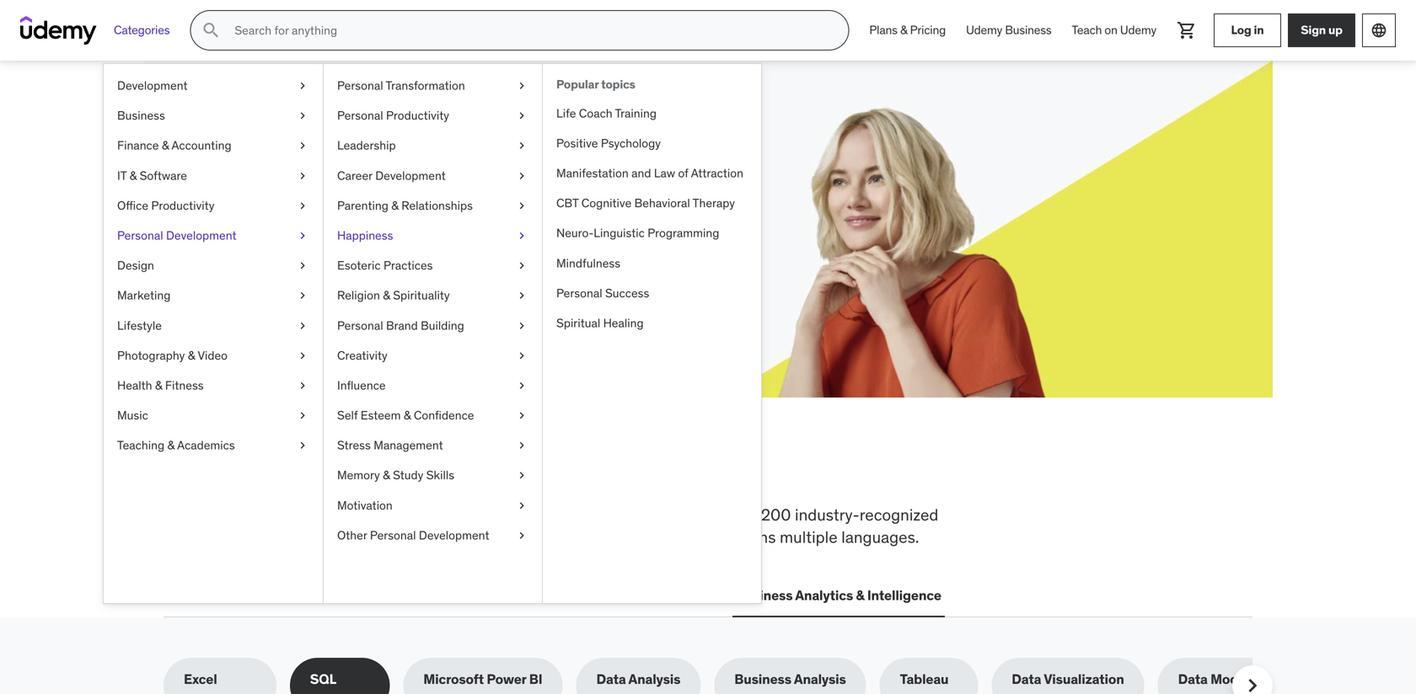 Task type: describe. For each thing, give the bounding box(es) containing it.
xsmall image for design
[[296, 258, 309, 274]]

xsmall image for finance & accounting
[[296, 138, 309, 154]]

development down technical
[[419, 528, 489, 543]]

personal success link
[[543, 279, 761, 309]]

excel
[[184, 671, 217, 689]]

spirituality
[[393, 288, 450, 303]]

covering
[[164, 505, 228, 525]]

future
[[415, 134, 498, 169]]

xsmall image for religion & spirituality
[[515, 288, 529, 304]]

just
[[512, 176, 534, 193]]

xsmall image for career development
[[515, 168, 529, 184]]

teach
[[1072, 23, 1102, 38]]

0 vertical spatial your
[[349, 134, 410, 169]]

topics
[[601, 77, 636, 92]]

personal success
[[556, 286, 649, 301]]

other personal development link
[[324, 521, 542, 551]]

personal down the to
[[370, 528, 416, 543]]

career
[[337, 168, 373, 183]]

success
[[605, 286, 649, 301]]

& for finance & accounting
[[162, 138, 169, 153]]

the
[[219, 449, 273, 493]]

happiness
[[337, 228, 393, 243]]

15.
[[346, 195, 362, 212]]

sign
[[1301, 22, 1326, 38]]

healing
[[603, 316, 644, 331]]

xsmall image for memory & study skills
[[515, 468, 529, 484]]

memory & study skills
[[337, 468, 454, 483]]

spiritual
[[556, 316, 601, 331]]

& right esteem
[[404, 408, 411, 423]]

leadership for leadership button on the left of page
[[423, 587, 493, 605]]

0 vertical spatial skills
[[279, 449, 370, 493]]

xsmall image for music
[[296, 408, 309, 424]]

& for religion & spirituality
[[383, 288, 390, 303]]

teaching
[[117, 438, 165, 453]]

stress management
[[337, 438, 443, 453]]

it for it certifications
[[303, 587, 314, 605]]

and inside covering critical workplace skills to technical topics, including prep content for over 200 industry-recognized certifications, our catalog supports well-rounded professional development and spans multiple languages.
[[703, 527, 730, 548]]

catalog
[[292, 527, 345, 548]]

xsmall image for personal development
[[296, 228, 309, 244]]

mindfulness link
[[543, 249, 761, 279]]

productivity for personal productivity
[[386, 108, 449, 123]]

multiple
[[780, 527, 838, 548]]

development down categories dropdown button
[[117, 78, 188, 93]]

& for memory & study skills
[[383, 468, 390, 483]]

mindfulness
[[556, 256, 621, 271]]

popular topics
[[556, 77, 636, 92]]

need
[[443, 449, 525, 493]]

data for data science
[[513, 587, 542, 605]]

log in
[[1231, 22, 1264, 38]]

plans & pricing
[[870, 23, 946, 38]]

rounded
[[451, 527, 511, 548]]

office productivity
[[117, 198, 214, 213]]

udemy business
[[966, 23, 1052, 38]]

xsmall image for office productivity
[[296, 198, 309, 214]]

udemy image
[[20, 16, 97, 45]]

leadership for the leadership link
[[337, 138, 396, 153]]

business analytics & intelligence button
[[733, 576, 945, 617]]

log
[[1231, 22, 1252, 38]]

xsmall image for leadership
[[515, 138, 529, 154]]

esoteric practices link
[[324, 251, 542, 281]]

software
[[140, 168, 187, 183]]

health & fitness
[[117, 378, 204, 393]]

potential
[[302, 176, 355, 193]]

business analytics & intelligence
[[736, 587, 942, 605]]

200
[[761, 505, 791, 525]]

xsmall image for business
[[296, 108, 309, 124]]

office productivity link
[[104, 191, 323, 221]]

practices
[[384, 258, 433, 273]]

leadership button
[[419, 576, 496, 617]]

leadership link
[[324, 131, 542, 161]]

self
[[337, 408, 358, 423]]

xsmall image for health & fitness
[[296, 378, 309, 394]]

religion
[[337, 288, 380, 303]]

neuro-linguistic programming
[[556, 226, 720, 241]]

life coach training
[[556, 106, 657, 121]]

motivation
[[337, 498, 393, 513]]

on
[[1105, 23, 1118, 38]]

training
[[615, 106, 657, 121]]

for inside skills for your future expand your potential with a course. starting at just $12.99 through dec 15.
[[305, 134, 344, 169]]

personal for personal success
[[556, 286, 603, 301]]

neuro-linguistic programming link
[[543, 219, 761, 249]]

1 horizontal spatial in
[[1254, 22, 1264, 38]]

data for data modeling
[[1178, 671, 1208, 689]]

data modeling
[[1178, 671, 1270, 689]]

$12.99
[[224, 195, 265, 212]]

xsmall image for motivation
[[515, 498, 529, 514]]

xsmall image for creativity
[[515, 348, 529, 364]]

career development link
[[324, 161, 542, 191]]

place
[[637, 449, 725, 493]]

cbt cognitive behavioral therapy link
[[543, 189, 761, 219]]

office
[[117, 198, 148, 213]]

at
[[497, 176, 509, 193]]

popular
[[556, 77, 599, 92]]

music link
[[104, 401, 323, 431]]

life coach training link
[[543, 98, 761, 128]]

programming
[[648, 226, 720, 241]]

health
[[117, 378, 152, 393]]

shopping cart with 0 items image
[[1177, 20, 1197, 40]]

certifications
[[317, 587, 403, 605]]

teaching & academics link
[[104, 431, 323, 461]]

submit search image
[[201, 20, 221, 40]]

skills inside covering critical workplace skills to technical topics, including prep content for over 200 industry-recognized certifications, our catalog supports well-rounded professional development and spans multiple languages.
[[361, 505, 397, 525]]

spiritual healing
[[556, 316, 644, 331]]

personal development link
[[104, 221, 323, 251]]

development
[[606, 527, 699, 548]]

& for photography & video
[[188, 348, 195, 363]]

other
[[337, 528, 367, 543]]

creativity
[[337, 348, 388, 363]]

video
[[198, 348, 228, 363]]

professional
[[514, 527, 602, 548]]

it certifications button
[[299, 576, 406, 617]]

covering critical workplace skills to technical topics, including prep content for over 200 industry-recognized certifications, our catalog supports well-rounded professional development and spans multiple languages.
[[164, 505, 939, 548]]

personal development
[[117, 228, 237, 243]]

& for parenting & relationships
[[391, 198, 399, 213]]

creativity link
[[324, 341, 542, 371]]

0 horizontal spatial in
[[531, 449, 564, 493]]

xsmall image for parenting & relationships
[[515, 198, 529, 214]]

linguistic
[[594, 226, 645, 241]]

business for business analysis
[[735, 671, 792, 689]]

it & software link
[[104, 161, 323, 191]]

xsmall image for development
[[296, 78, 309, 94]]

& for plans & pricing
[[900, 23, 908, 38]]

well-
[[416, 527, 451, 548]]

categories button
[[104, 10, 180, 51]]



Task type: vqa. For each thing, say whether or not it's contained in the screenshot.
the Other in IT & Software
no



Task type: locate. For each thing, give the bounding box(es) containing it.
positive psychology
[[556, 136, 661, 151]]

lifestyle
[[117, 318, 162, 333]]

xsmall image for marketing
[[296, 288, 309, 304]]

and
[[632, 166, 651, 181], [703, 527, 730, 548]]

communication button
[[612, 576, 719, 617]]

xsmall image inside memory & study skills link
[[515, 468, 529, 484]]

0 vertical spatial in
[[1254, 22, 1264, 38]]

data for data visualization
[[1012, 671, 1042, 689]]

1 horizontal spatial productivity
[[386, 108, 449, 123]]

& for health & fitness
[[155, 378, 162, 393]]

influence
[[337, 378, 386, 393]]

xsmall image inside design link
[[296, 258, 309, 274]]

skills up workplace
[[279, 449, 370, 493]]

teach on udemy link
[[1062, 10, 1167, 51]]

0 vertical spatial skills
[[224, 134, 300, 169]]

xsmall image for teaching & academics
[[296, 438, 309, 454]]

sign up link
[[1288, 13, 1356, 47]]

analysis for business analysis
[[794, 671, 846, 689]]

xsmall image down just
[[515, 228, 529, 244]]

for left over
[[703, 505, 723, 525]]

manifestation
[[556, 166, 629, 181]]

management
[[374, 438, 443, 453]]

xsmall image left spiritual
[[515, 318, 529, 334]]

xsmall image inside "personal productivity" "link"
[[515, 108, 529, 124]]

productivity up personal development
[[151, 198, 214, 213]]

xsmall image inside career development link
[[515, 168, 529, 184]]

xsmall image
[[296, 78, 309, 94], [515, 78, 529, 94], [515, 108, 529, 124], [296, 138, 309, 154], [515, 138, 529, 154], [296, 168, 309, 184], [515, 168, 529, 184], [296, 198, 309, 214], [515, 198, 529, 214], [296, 228, 309, 244], [296, 258, 309, 274], [296, 318, 309, 334], [296, 348, 309, 364], [515, 348, 529, 364], [296, 378, 309, 394], [515, 378, 529, 394], [296, 408, 309, 424], [515, 468, 529, 484], [515, 498, 529, 514], [515, 528, 529, 544]]

over
[[727, 505, 757, 525]]

udemy
[[966, 23, 1003, 38], [1120, 23, 1157, 38]]

data science
[[513, 587, 595, 605]]

xsmall image inside influence link
[[515, 378, 529, 394]]

& right teaching
[[167, 438, 175, 453]]

and left law
[[632, 166, 651, 181]]

a
[[387, 176, 395, 193]]

productivity inside "link"
[[386, 108, 449, 123]]

critical
[[232, 505, 280, 525]]

personal inside "link"
[[337, 108, 383, 123]]

skills up supports
[[361, 505, 397, 525]]

xsmall image inside office productivity link
[[296, 198, 309, 214]]

happiness element
[[542, 64, 761, 604]]

1 vertical spatial skills
[[426, 468, 454, 483]]

development for web development
[[198, 587, 283, 605]]

motivation link
[[324, 491, 542, 521]]

udemy right on
[[1120, 23, 1157, 38]]

study
[[393, 468, 424, 483]]

1 vertical spatial for
[[703, 505, 723, 525]]

accounting
[[172, 138, 232, 153]]

xsmall image inside finance & accounting link
[[296, 138, 309, 154]]

xsmall image inside business link
[[296, 108, 309, 124]]

manifestation and law of attraction link
[[543, 159, 761, 189]]

and inside manifestation and law of attraction "link"
[[632, 166, 651, 181]]

0 horizontal spatial analysis
[[629, 671, 681, 689]]

xsmall image for self esteem & confidence
[[515, 408, 529, 424]]

1 vertical spatial and
[[703, 527, 730, 548]]

all
[[164, 449, 213, 493]]

personal up the personal productivity
[[337, 78, 383, 93]]

personal inside "link"
[[556, 286, 603, 301]]

life
[[556, 106, 576, 121]]

positive
[[556, 136, 598, 151]]

xsmall image for personal transformation
[[515, 78, 529, 94]]

for inside covering critical workplace skills to technical topics, including prep content for over 200 industry-recognized certifications, our catalog supports well-rounded professional development and spans multiple languages.
[[703, 505, 723, 525]]

xsmall image left stress
[[296, 438, 309, 454]]

sql
[[310, 671, 336, 689]]

science
[[545, 587, 595, 605]]

xsmall image for it & software
[[296, 168, 309, 184]]

2 udemy from the left
[[1120, 23, 1157, 38]]

business inside button
[[736, 587, 793, 605]]

data left modeling at right bottom
[[1178, 671, 1208, 689]]

through
[[268, 195, 316, 212]]

building
[[421, 318, 464, 333]]

xsmall image inside motivation link
[[515, 498, 529, 514]]

xsmall image inside the health & fitness link
[[296, 378, 309, 394]]

xsmall image inside it & software link
[[296, 168, 309, 184]]

positive psychology link
[[543, 128, 761, 159]]

leadership inside button
[[423, 587, 493, 605]]

& left video on the left bottom of the page
[[188, 348, 195, 363]]

1 horizontal spatial it
[[303, 587, 314, 605]]

& right religion
[[383, 288, 390, 303]]

topics,
[[487, 505, 535, 525]]

leadership up career
[[337, 138, 396, 153]]

cognitive
[[582, 196, 632, 211]]

business for business analytics & intelligence
[[736, 587, 793, 605]]

xsmall image inside personal development link
[[296, 228, 309, 244]]

xsmall image for other personal development
[[515, 528, 529, 544]]

intelligence
[[868, 587, 942, 605]]

development for personal development
[[166, 228, 237, 243]]

leadership down "rounded"
[[423, 587, 493, 605]]

content
[[644, 505, 700, 525]]

xsmall image inside religion & spirituality link
[[515, 288, 529, 304]]

course.
[[398, 176, 442, 193]]

marketing
[[117, 288, 171, 303]]

personal for personal transformation
[[337, 78, 383, 93]]

religion & spirituality
[[337, 288, 450, 303]]

xsmall image inside music link
[[296, 408, 309, 424]]

0 horizontal spatial productivity
[[151, 198, 214, 213]]

0 vertical spatial for
[[305, 134, 344, 169]]

1 horizontal spatial udemy
[[1120, 23, 1157, 38]]

0 horizontal spatial skills
[[224, 134, 300, 169]]

personal down the personal transformation
[[337, 108, 383, 123]]

& right finance
[[162, 138, 169, 153]]

Search for anything text field
[[231, 16, 828, 45]]

behavioral
[[635, 196, 690, 211]]

1 udemy from the left
[[966, 23, 1003, 38]]

skills inside skills for your future expand your potential with a course. starting at just $12.99 through dec 15.
[[224, 134, 300, 169]]

spans
[[734, 527, 776, 548]]

xsmall image inside photography & video link
[[296, 348, 309, 364]]

marketing link
[[104, 281, 323, 311]]

manifestation and law of attraction
[[556, 166, 744, 181]]

your up through
[[273, 176, 299, 193]]

1 vertical spatial productivity
[[151, 198, 214, 213]]

analysis for data analysis
[[629, 671, 681, 689]]

power
[[487, 671, 526, 689]]

topic filters element
[[164, 659, 1290, 695]]

xsmall image inside lifestyle link
[[296, 318, 309, 334]]

therapy
[[693, 196, 735, 211]]

up
[[1329, 22, 1343, 38]]

0 horizontal spatial it
[[117, 168, 127, 183]]

xsmall image inside the leadership link
[[515, 138, 529, 154]]

productivity
[[386, 108, 449, 123], [151, 198, 214, 213]]

it inside button
[[303, 587, 314, 605]]

data science button
[[509, 576, 599, 617]]

data inside 'button'
[[513, 587, 542, 605]]

1 vertical spatial leadership
[[423, 587, 493, 605]]

skills up the expand
[[224, 134, 300, 169]]

1 horizontal spatial for
[[703, 505, 723, 525]]

personal for personal productivity
[[337, 108, 383, 123]]

xsmall image inside "development" link
[[296, 78, 309, 94]]

xsmall image inside self esteem & confidence link
[[515, 408, 529, 424]]

udemy right pricing
[[966, 23, 1003, 38]]

career development
[[337, 168, 446, 183]]

xsmall image inside esoteric practices link
[[515, 258, 529, 274]]

data for data analysis
[[597, 671, 626, 689]]

0 vertical spatial and
[[632, 166, 651, 181]]

our
[[265, 527, 288, 548]]

development up parenting & relationships
[[375, 168, 446, 183]]

web development button
[[164, 576, 286, 617]]

xsmall image for stress management
[[515, 438, 529, 454]]

personal down religion
[[337, 318, 383, 333]]

xsmall image for influence
[[515, 378, 529, 394]]

productivity down transformation
[[386, 108, 449, 123]]

1 horizontal spatial leadership
[[423, 587, 493, 605]]

xsmall image up potential
[[296, 108, 309, 124]]

communication
[[616, 587, 716, 605]]

memory & study skills link
[[324, 461, 542, 491]]

and down over
[[703, 527, 730, 548]]

in right 'log'
[[1254, 22, 1264, 38]]

personal transformation link
[[324, 71, 542, 101]]

self esteem & confidence
[[337, 408, 474, 423]]

skills
[[224, 134, 300, 169], [426, 468, 454, 483]]

data left "visualization"
[[1012, 671, 1042, 689]]

xsmall image for personal productivity
[[515, 108, 529, 124]]

development
[[117, 78, 188, 93], [375, 168, 446, 183], [166, 228, 237, 243], [419, 528, 489, 543], [198, 587, 283, 605]]

1 vertical spatial skills
[[361, 505, 397, 525]]

business inside topic filters element
[[735, 671, 792, 689]]

xsmall image for lifestyle
[[296, 318, 309, 334]]

1 vertical spatial it
[[303, 587, 314, 605]]

0 horizontal spatial for
[[305, 134, 344, 169]]

& down a
[[391, 198, 399, 213]]

& for teaching & academics
[[167, 438, 175, 453]]

xsmall image inside parenting & relationships link
[[515, 198, 529, 214]]

languages.
[[842, 527, 919, 548]]

log in link
[[1214, 13, 1282, 47]]

& inside button
[[856, 587, 865, 605]]

productivity for office productivity
[[151, 198, 214, 213]]

choose a language image
[[1371, 22, 1388, 39]]

xsmall image for esoteric practices
[[515, 258, 529, 274]]

development down office productivity link
[[166, 228, 237, 243]]

relationships
[[402, 198, 473, 213]]

xsmall image inside happiness link
[[515, 228, 529, 244]]

xsmall image inside "other personal development" link
[[515, 528, 529, 544]]

development inside button
[[198, 587, 283, 605]]

0 horizontal spatial leadership
[[337, 138, 396, 153]]

analytics
[[795, 587, 853, 605]]

supports
[[349, 527, 412, 548]]

photography & video
[[117, 348, 228, 363]]

& right health
[[155, 378, 162, 393]]

your up "with"
[[349, 134, 410, 169]]

data right bi
[[597, 671, 626, 689]]

& for it & software
[[129, 168, 137, 183]]

personal for personal brand building
[[337, 318, 383, 333]]

xsmall image inside marketing link
[[296, 288, 309, 304]]

skills inside memory & study skills link
[[426, 468, 454, 483]]

for up potential
[[305, 134, 344, 169]]

visualization
[[1044, 671, 1125, 689]]

0 horizontal spatial and
[[632, 166, 651, 181]]

xsmall image inside personal brand building link
[[515, 318, 529, 334]]

personal brand building
[[337, 318, 464, 333]]

2 analysis from the left
[[794, 671, 846, 689]]

& up office at the top
[[129, 168, 137, 183]]

1 horizontal spatial skills
[[426, 468, 454, 483]]

0 horizontal spatial your
[[273, 176, 299, 193]]

memory
[[337, 468, 380, 483]]

xsmall image inside teaching & academics link
[[296, 438, 309, 454]]

data analysis
[[597, 671, 681, 689]]

0 vertical spatial it
[[117, 168, 127, 183]]

starting
[[445, 176, 494, 193]]

spiritual healing link
[[543, 309, 761, 339]]

pricing
[[910, 23, 946, 38]]

xsmall image for photography & video
[[296, 348, 309, 364]]

1 horizontal spatial your
[[349, 134, 410, 169]]

xsmall image inside creativity link
[[515, 348, 529, 364]]

1 horizontal spatial analysis
[[794, 671, 846, 689]]

xsmall image up 'need'
[[515, 408, 529, 424]]

xsmall image for happiness
[[515, 228, 529, 244]]

&
[[900, 23, 908, 38], [162, 138, 169, 153], [129, 168, 137, 183], [391, 198, 399, 213], [383, 288, 390, 303], [188, 348, 195, 363], [155, 378, 162, 393], [404, 408, 411, 423], [167, 438, 175, 453], [383, 468, 390, 483], [856, 587, 865, 605]]

plans
[[870, 23, 898, 38]]

data left 'science'
[[513, 587, 542, 605]]

it up office at the top
[[117, 168, 127, 183]]

personal for personal development
[[117, 228, 163, 243]]

brand
[[386, 318, 418, 333]]

it left certifications
[[303, 587, 314, 605]]

to
[[400, 505, 415, 525]]

xsmall image left personal success
[[515, 288, 529, 304]]

xsmall image left mindfulness
[[515, 258, 529, 274]]

esoteric
[[337, 258, 381, 273]]

in up including
[[531, 449, 564, 493]]

all the skills you need in one place
[[164, 449, 725, 493]]

finance & accounting link
[[104, 131, 323, 161]]

development for career development
[[375, 168, 446, 183]]

it & software
[[117, 168, 187, 183]]

skills down stress management link on the bottom left of the page
[[426, 468, 454, 483]]

xsmall image inside personal transformation link
[[515, 78, 529, 94]]

business for business
[[117, 108, 165, 123]]

xsmall image up topics,
[[515, 438, 529, 454]]

xsmall image left religion
[[296, 288, 309, 304]]

xsmall image inside stress management link
[[515, 438, 529, 454]]

0 vertical spatial leadership
[[337, 138, 396, 153]]

xsmall image
[[296, 108, 309, 124], [515, 228, 529, 244], [515, 258, 529, 274], [296, 288, 309, 304], [515, 288, 529, 304], [515, 318, 529, 334], [515, 408, 529, 424], [296, 438, 309, 454], [515, 438, 529, 454]]

teach on udemy
[[1072, 23, 1157, 38]]

personal up the design
[[117, 228, 163, 243]]

& right analytics
[[856, 587, 865, 605]]

xsmall image for personal brand building
[[515, 318, 529, 334]]

next image
[[1239, 673, 1266, 695]]

1 vertical spatial in
[[531, 449, 564, 493]]

it for it & software
[[117, 168, 127, 183]]

personal up spiritual
[[556, 286, 603, 301]]

1 vertical spatial your
[[273, 176, 299, 193]]

& left study
[[383, 468, 390, 483]]

& right plans
[[900, 23, 908, 38]]

0 horizontal spatial udemy
[[966, 23, 1003, 38]]

0 vertical spatial productivity
[[386, 108, 449, 123]]

1 analysis from the left
[[629, 671, 681, 689]]

it certifications
[[303, 587, 403, 605]]

1 horizontal spatial and
[[703, 527, 730, 548]]

transformation
[[386, 78, 465, 93]]

development right web
[[198, 587, 283, 605]]



